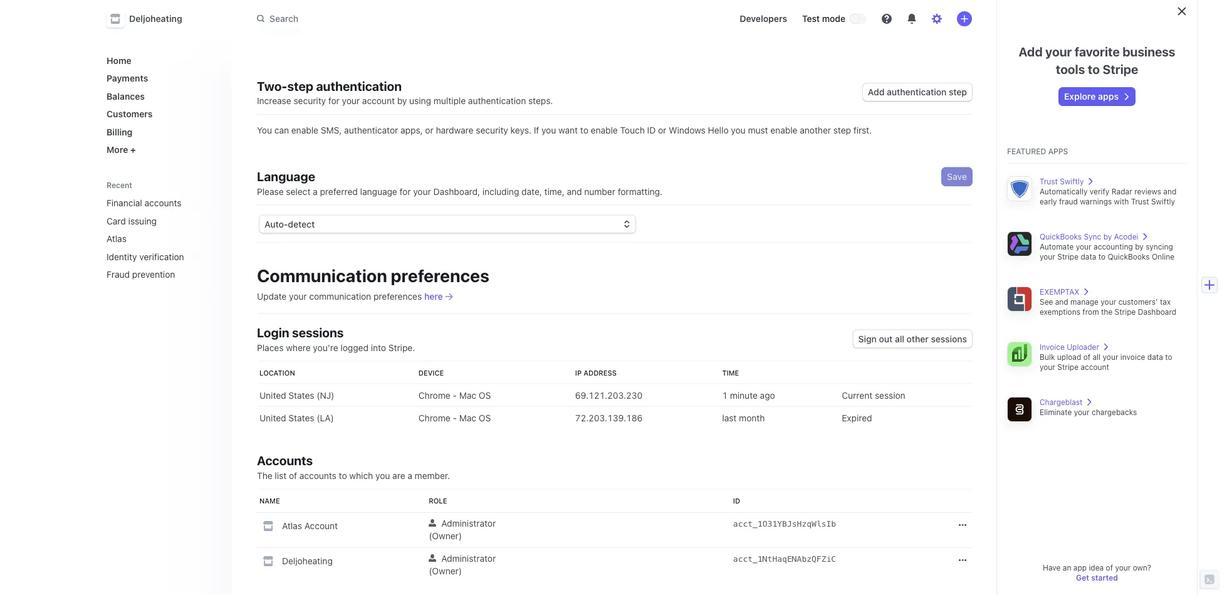 Task type: vqa. For each thing, say whether or not it's contained in the screenshot.
RULES
no



Task type: locate. For each thing, give the bounding box(es) containing it.
1 vertical spatial atlas
[[282, 521, 302, 531]]

2 vertical spatial by
[[1136, 242, 1144, 251]]

for up sms,
[[328, 96, 340, 106]]

1 horizontal spatial quickbooks
[[1108, 252, 1150, 261]]

deljoheating down atlas account
[[282, 556, 333, 566]]

trust up automatically
[[1040, 177, 1058, 186]]

last
[[723, 413, 737, 423]]

1 horizontal spatial all
[[1093, 352, 1101, 361]]

all right out
[[895, 334, 905, 344]]

1 horizontal spatial and
[[1056, 297, 1069, 306]]

step inside popup button
[[949, 87, 967, 98]]

sign
[[859, 334, 877, 344]]

- for 72.203.139.186
[[453, 413, 457, 423]]

chargeblast image
[[1008, 397, 1033, 422]]

1 mac from the top
[[459, 390, 477, 401]]

invoice uploader
[[1040, 342, 1100, 351]]

0 vertical spatial administrator
[[442, 518, 496, 529]]

id right touch
[[647, 125, 656, 135]]

atlas account
[[282, 521, 338, 531]]

data down quickbooks sync by acodei
[[1081, 252, 1097, 261]]

0 horizontal spatial sessions
[[292, 325, 344, 340]]

recent navigation links element
[[94, 175, 232, 285]]

0 horizontal spatial of
[[289, 471, 297, 481]]

1 vertical spatial swiftly
[[1152, 197, 1176, 206]]

1 chrome        -        mac os from the top
[[419, 390, 491, 401]]

atlas inside atlas link
[[107, 234, 127, 244]]

0 vertical spatial all
[[895, 334, 905, 344]]

must
[[748, 125, 768, 135]]

1 vertical spatial for
[[400, 187, 411, 197]]

featured apps
[[1008, 147, 1069, 156]]

0 vertical spatial chrome
[[419, 390, 451, 401]]

exemptax image
[[1008, 287, 1033, 312]]

0 vertical spatial for
[[328, 96, 340, 106]]

0 horizontal spatial by
[[397, 96, 407, 106]]

stripe down automate at right top
[[1058, 252, 1079, 261]]

account inside bulk upload of all your invoice data to your stripe account
[[1081, 362, 1110, 371]]

your left the invoice
[[1103, 352, 1119, 361]]

you left the must
[[731, 125, 746, 135]]

- for 69.121.203.230
[[453, 390, 457, 401]]

language
[[257, 169, 315, 184]]

quickbooks up automate at right top
[[1040, 232, 1082, 241]]

to down accounting
[[1099, 252, 1106, 261]]

administrator for deljoheating
[[442, 553, 496, 564]]

0 horizontal spatial account
[[362, 96, 395, 106]]

and right time,
[[567, 187, 582, 197]]

stripe down customers'
[[1115, 307, 1136, 316]]

recent element
[[94, 193, 232, 285]]

your left dashboard,
[[413, 187, 431, 197]]

you
[[542, 125, 556, 135], [731, 125, 746, 135], [376, 471, 390, 481]]

id
[[647, 125, 656, 135], [734, 497, 741, 505]]

all down uploader
[[1093, 352, 1101, 361]]

can
[[274, 125, 289, 135]]

states down 'united states (nj)'
[[289, 413, 314, 423]]

enable right the must
[[771, 125, 798, 135]]

1 - from the top
[[453, 390, 457, 401]]

0 horizontal spatial data
[[1081, 252, 1097, 261]]

an
[[1063, 563, 1072, 572]]

1 vertical spatial united
[[260, 413, 286, 423]]

you right if
[[542, 125, 556, 135]]

preferences up here link
[[391, 266, 490, 286]]

deljoheating up home link
[[129, 13, 182, 24]]

your up the on the bottom of the page
[[1101, 297, 1117, 306]]

trust down reviews
[[1132, 197, 1150, 206]]

swiftly down reviews
[[1152, 197, 1176, 206]]

stripe inside bulk upload of all your invoice data to your stripe account
[[1058, 362, 1079, 371]]

stripe inside add your favorite business tools to stripe
[[1103, 61, 1139, 76]]

accounts down accounts
[[300, 471, 337, 481]]

1 horizontal spatial atlas
[[282, 521, 302, 531]]

united for united states (la)
[[260, 413, 286, 423]]

core navigation links element
[[102, 50, 222, 160]]

or left windows
[[658, 125, 667, 135]]

bulk
[[1040, 352, 1056, 361]]

add inside popup button
[[868, 87, 885, 98]]

accounts up card issuing link
[[145, 198, 182, 208]]

1 vertical spatial quickbooks
[[1108, 252, 1150, 261]]

0 vertical spatial trust
[[1040, 177, 1058, 186]]

2 horizontal spatial authentication
[[887, 87, 947, 98]]

states up united states (la)
[[289, 390, 314, 401]]

2 horizontal spatial step
[[949, 87, 967, 98]]

1 vertical spatial administrator
[[442, 553, 496, 564]]

and inside language please select a preferred language for your dashboard, including date, time, and number formatting.
[[567, 187, 582, 197]]

account down uploader
[[1081, 362, 1110, 371]]

2 states from the top
[[289, 413, 314, 423]]

0 horizontal spatial a
[[313, 187, 318, 197]]

apps
[[1049, 147, 1069, 156]]

swiftly up automatically
[[1060, 177, 1084, 186]]

chrome for (nj)
[[419, 390, 451, 401]]

time,
[[545, 187, 565, 197]]

1 horizontal spatial data
[[1148, 352, 1164, 361]]

0 vertical spatial swiftly
[[1060, 177, 1084, 186]]

0 vertical spatial svg image
[[959, 521, 967, 529]]

1 vertical spatial account
[[1081, 362, 1110, 371]]

united down location
[[260, 390, 286, 401]]

0 horizontal spatial all
[[895, 334, 905, 344]]

payments link
[[102, 68, 222, 88]]

Search text field
[[250, 7, 603, 30]]

2 horizontal spatial enable
[[771, 125, 798, 135]]

1 horizontal spatial account
[[1081, 362, 1110, 371]]

1 horizontal spatial add
[[1019, 44, 1043, 59]]

identity
[[107, 251, 137, 262]]

os
[[479, 390, 491, 401], [479, 413, 491, 423]]

of right list
[[289, 471, 297, 481]]

your left own?
[[1116, 563, 1131, 572]]

touch
[[620, 125, 645, 135]]

select
[[286, 187, 311, 197]]

1 vertical spatial all
[[1093, 352, 1101, 361]]

2 horizontal spatial and
[[1164, 187, 1177, 196]]

2 administrator from the top
[[442, 553, 496, 564]]

1 vertical spatial trust
[[1132, 197, 1150, 206]]

0 horizontal spatial step
[[287, 79, 314, 93]]

of down uploader
[[1084, 352, 1091, 361]]

2 mac from the top
[[459, 413, 477, 423]]

card issuing
[[107, 216, 157, 226]]

apps,
[[401, 125, 423, 135]]

add inside add your favorite business tools to stripe
[[1019, 44, 1043, 59]]

2 enable from the left
[[591, 125, 618, 135]]

financial accounts link
[[102, 193, 204, 213]]

2 os from the top
[[479, 413, 491, 423]]

mac for 69.121.203.230
[[459, 390, 477, 401]]

accounts the list of accounts to which you are a member.
[[257, 453, 450, 481]]

0 vertical spatial deljoheating
[[129, 13, 182, 24]]

billing link
[[102, 122, 222, 142]]

1 os from the top
[[479, 390, 491, 401]]

0 vertical spatial by
[[397, 96, 407, 106]]

0 vertical spatial (owner)
[[429, 531, 462, 541]]

last month
[[723, 413, 765, 423]]

0 horizontal spatial atlas
[[107, 234, 127, 244]]

0 vertical spatial os
[[479, 390, 491, 401]]

mac for 72.203.139.186
[[459, 413, 477, 423]]

and right reviews
[[1164, 187, 1177, 196]]

0 vertical spatial a
[[313, 187, 318, 197]]

search
[[270, 13, 299, 24]]

ip
[[575, 369, 582, 377]]

please
[[257, 187, 284, 197]]

0 horizontal spatial security
[[294, 96, 326, 106]]

sessions inside sign out all other sessions button
[[931, 334, 967, 344]]

your inside language please select a preferred language for your dashboard, including date, time, and number formatting.
[[413, 187, 431, 197]]

a right select
[[313, 187, 318, 197]]

of inside bulk upload of all your invoice data to your stripe account
[[1084, 352, 1091, 361]]

stripe inside see and manage your customers' tax exemptions from the stripe dashboard
[[1115, 307, 1136, 316]]

for right language on the left of the page
[[400, 187, 411, 197]]

trust swiftly image
[[1008, 176, 1033, 201]]

1
[[723, 390, 728, 401]]

0 horizontal spatial for
[[328, 96, 340, 106]]

you left are
[[376, 471, 390, 481]]

language please select a preferred language for your dashboard, including date, time, and number formatting.
[[257, 169, 663, 197]]

1 horizontal spatial of
[[1084, 352, 1091, 361]]

1 vertical spatial os
[[479, 413, 491, 423]]

1 horizontal spatial by
[[1104, 232, 1113, 241]]

atlas left account
[[282, 521, 302, 531]]

2 horizontal spatial you
[[731, 125, 746, 135]]

1 administrator from the top
[[442, 518, 496, 529]]

to right the invoice
[[1166, 352, 1173, 361]]

svg image for atlas account
[[959, 521, 967, 529]]

1 chrome from the top
[[419, 390, 451, 401]]

your down chargeblast
[[1075, 408, 1090, 416]]

your up authenticator
[[342, 96, 360, 106]]

2 horizontal spatial of
[[1106, 563, 1114, 572]]

security left keys.
[[476, 125, 508, 135]]

0 vertical spatial add
[[1019, 44, 1043, 59]]

stripe inside automate your accounting by syncing your stripe data to quickbooks online
[[1058, 252, 1079, 261]]

0 horizontal spatial deljoheating
[[129, 13, 182, 24]]

sessions
[[292, 325, 344, 340], [931, 334, 967, 344]]

tax
[[1161, 297, 1171, 306]]

chrome
[[419, 390, 451, 401], [419, 413, 451, 423]]

1 horizontal spatial or
[[658, 125, 667, 135]]

to inside bulk upload of all your invoice data to your stripe account
[[1166, 352, 1173, 361]]

1 vertical spatial (owner)
[[429, 566, 462, 576]]

1 horizontal spatial security
[[476, 125, 508, 135]]

the
[[257, 471, 273, 481]]

chargeblast
[[1040, 398, 1083, 406]]

your right update
[[289, 292, 307, 302]]

auto-detect
[[265, 219, 315, 229]]

sync
[[1084, 232, 1102, 241]]

quickbooks inside automate your accounting by syncing your stripe data to quickbooks online
[[1108, 252, 1150, 261]]

and inside automatically verify radar reviews and early fraud warnings with trust swiftly
[[1164, 187, 1177, 196]]

0 horizontal spatial trust
[[1040, 177, 1058, 186]]

2 horizontal spatial by
[[1136, 242, 1144, 251]]

account
[[362, 96, 395, 106], [1081, 362, 1110, 371]]

security right increase
[[294, 96, 326, 106]]

automatically
[[1040, 187, 1088, 196]]

data right the invoice
[[1148, 352, 1164, 361]]

administrator for atlas account
[[442, 518, 496, 529]]

united for united states (nj)
[[260, 390, 286, 401]]

accounts
[[145, 198, 182, 208], [300, 471, 337, 481]]

by down acodei
[[1136, 242, 1144, 251]]

password
[[260, 26, 300, 36]]

stripe down upload on the bottom of the page
[[1058, 362, 1079, 371]]

and inside see and manage your customers' tax exemptions from the stripe dashboard
[[1056, 297, 1069, 306]]

0 horizontal spatial and
[[567, 187, 582, 197]]

united
[[260, 390, 286, 401], [260, 413, 286, 423]]

0 vertical spatial account
[[362, 96, 395, 106]]

by left using
[[397, 96, 407, 106]]

member.
[[415, 471, 450, 481]]

enable right can
[[291, 125, 319, 135]]

(owner) for atlas account
[[429, 531, 462, 541]]

2 (owner) from the top
[[429, 566, 462, 576]]

1 vertical spatial chrome
[[419, 413, 451, 423]]

0 vertical spatial security
[[294, 96, 326, 106]]

update
[[257, 292, 287, 302]]

or right apps,
[[425, 125, 434, 135]]

2 united from the top
[[260, 413, 286, 423]]

balances
[[107, 91, 145, 101]]

you're
[[313, 343, 338, 353]]

by up accounting
[[1104, 232, 1113, 241]]

atlas down card
[[107, 234, 127, 244]]

add authentication step button
[[863, 84, 973, 101]]

1 horizontal spatial sessions
[[931, 334, 967, 344]]

financial accounts
[[107, 198, 182, 208]]

1 horizontal spatial accounts
[[300, 471, 337, 481]]

2 svg image from the top
[[959, 556, 967, 564]]

1 vertical spatial accounts
[[300, 471, 337, 481]]

1 (owner) from the top
[[429, 531, 462, 541]]

stripe.
[[389, 343, 415, 353]]

trust
[[1040, 177, 1058, 186], [1132, 197, 1150, 206]]

0 vertical spatial mac
[[459, 390, 477, 401]]

1 horizontal spatial deljoheating
[[282, 556, 333, 566]]

stripe down favorite
[[1103, 61, 1139, 76]]

identity verification
[[107, 251, 184, 262]]

1 vertical spatial preferences
[[374, 292, 422, 302]]

explore apps
[[1065, 91, 1119, 102]]

2 chrome        -        mac os from the top
[[419, 413, 491, 423]]

1 vertical spatial id
[[734, 497, 741, 505]]

1 svg image from the top
[[959, 521, 967, 529]]

0 vertical spatial data
[[1081, 252, 1097, 261]]

1 vertical spatial data
[[1148, 352, 1164, 361]]

sessions up you're
[[292, 325, 344, 340]]

for inside the two-step authentication increase security for your account by using multiple authentication steps.
[[328, 96, 340, 106]]

to left 'which'
[[339, 471, 347, 481]]

business
[[1123, 44, 1176, 59]]

united states (nj)
[[260, 390, 334, 401]]

3 enable from the left
[[771, 125, 798, 135]]

for
[[328, 96, 340, 106], [400, 187, 411, 197]]

enable left touch
[[591, 125, 618, 135]]

1 horizontal spatial swiftly
[[1152, 197, 1176, 206]]

preferences
[[391, 266, 490, 286], [374, 292, 422, 302]]

svg image
[[959, 521, 967, 529], [959, 556, 967, 564]]

add your favorite business tools to stripe
[[1019, 44, 1176, 76]]

card
[[107, 216, 126, 226]]

a inside the accounts the list of accounts to which you are a member.
[[408, 471, 413, 481]]

sessions right other
[[931, 334, 967, 344]]

two-step authentication increase security for your account by using multiple authentication steps.
[[257, 79, 553, 106]]

quickbooks sync by acodei
[[1040, 232, 1139, 241]]

atlas for atlas
[[107, 234, 127, 244]]

using
[[410, 96, 431, 106]]

preferences down communication preferences
[[374, 292, 422, 302]]

by
[[397, 96, 407, 106], [1104, 232, 1113, 241], [1136, 242, 1144, 251]]

1 vertical spatial a
[[408, 471, 413, 481]]

session
[[875, 390, 906, 401]]

save button
[[943, 168, 973, 186]]

your up tools
[[1046, 44, 1072, 59]]

where
[[286, 343, 311, 353]]

0 horizontal spatial id
[[647, 125, 656, 135]]

2 chrome from the top
[[419, 413, 451, 423]]

0 vertical spatial states
[[289, 390, 314, 401]]

of up started
[[1106, 563, 1114, 572]]

0 vertical spatial of
[[1084, 352, 1091, 361]]

administrator
[[442, 518, 496, 529], [442, 553, 496, 564]]

Search search field
[[250, 7, 603, 30]]

sign out all other sessions button
[[854, 330, 973, 348]]

id up acct_1o31ybjshzqwlsib
[[734, 497, 741, 505]]

1 horizontal spatial a
[[408, 471, 413, 481]]

chrome        -        mac os for 69.121.203.230
[[419, 390, 491, 401]]

2 - from the top
[[453, 413, 457, 423]]

of
[[1084, 352, 1091, 361], [289, 471, 297, 481], [1106, 563, 1114, 572]]

1 states from the top
[[289, 390, 314, 401]]

0 horizontal spatial accounts
[[145, 198, 182, 208]]

1 horizontal spatial enable
[[591, 125, 618, 135]]

dashboard,
[[434, 187, 480, 197]]

account up authenticator
[[362, 96, 395, 106]]

favorite
[[1075, 44, 1120, 59]]

add authentication step
[[868, 87, 967, 98]]

1 vertical spatial -
[[453, 413, 457, 423]]

you inside the accounts the list of accounts to which you are a member.
[[376, 471, 390, 481]]

+
[[130, 145, 136, 155]]

1 horizontal spatial for
[[400, 187, 411, 197]]

quickbooks down accounting
[[1108, 252, 1150, 261]]

united down 'united states (nj)'
[[260, 413, 286, 423]]

states for (la)
[[289, 413, 314, 423]]

1 vertical spatial of
[[289, 471, 297, 481]]

1 vertical spatial chrome        -        mac os
[[419, 413, 491, 423]]

a right are
[[408, 471, 413, 481]]

your
[[1046, 44, 1072, 59], [342, 96, 360, 106], [413, 187, 431, 197], [1076, 242, 1092, 251], [1040, 252, 1056, 261], [289, 292, 307, 302], [1101, 297, 1117, 306], [1103, 352, 1119, 361], [1040, 362, 1056, 371], [1075, 408, 1090, 416], [1116, 563, 1131, 572]]

1 vertical spatial add
[[868, 87, 885, 98]]

uploader
[[1067, 342, 1100, 351]]

recent
[[107, 181, 132, 190]]

and up exemptions
[[1056, 297, 1069, 306]]

to down favorite
[[1088, 61, 1100, 76]]

1 united from the top
[[260, 390, 286, 401]]

0 vertical spatial chrome        -        mac os
[[419, 390, 491, 401]]

1 vertical spatial svg image
[[959, 556, 967, 564]]

security inside the two-step authentication increase security for your account by using multiple authentication steps.
[[294, 96, 326, 106]]

a inside language please select a preferred language for your dashboard, including date, time, and number formatting.
[[313, 187, 318, 197]]

to
[[1088, 61, 1100, 76], [581, 125, 589, 135], [1099, 252, 1106, 261], [1166, 352, 1173, 361], [339, 471, 347, 481]]

0 horizontal spatial enable
[[291, 125, 319, 135]]

0 vertical spatial accounts
[[145, 198, 182, 208]]

0 vertical spatial -
[[453, 390, 457, 401]]

0 horizontal spatial add
[[868, 87, 885, 98]]

test
[[803, 13, 820, 24]]



Task type: describe. For each thing, give the bounding box(es) containing it.
settings image
[[932, 14, 942, 24]]

to inside add your favorite business tools to stripe
[[1088, 61, 1100, 76]]

explore
[[1065, 91, 1096, 102]]

your inside see and manage your customers' tax exemptions from the stripe dashboard
[[1101, 297, 1117, 306]]

if
[[534, 125, 539, 135]]

0 horizontal spatial authentication
[[316, 79, 402, 93]]

1 vertical spatial by
[[1104, 232, 1113, 241]]

0 vertical spatial id
[[647, 125, 656, 135]]

including
[[483, 187, 519, 197]]

logged
[[341, 343, 369, 353]]

authenticator
[[344, 125, 398, 135]]

trust swiftly
[[1040, 177, 1084, 186]]

out
[[879, 334, 893, 344]]

chargebacks
[[1092, 408, 1138, 416]]

of inside have an app idea of your own? get started
[[1106, 563, 1114, 572]]

help image
[[882, 14, 892, 24]]

by inside automate your accounting by syncing your stripe data to quickbooks online
[[1136, 242, 1144, 251]]

communication
[[257, 266, 387, 286]]

account
[[305, 521, 338, 531]]

started
[[1092, 573, 1119, 582]]

manage
[[1071, 297, 1099, 306]]

get
[[1077, 573, 1090, 582]]

eliminate your chargebacks
[[1040, 408, 1138, 416]]

to inside automate your accounting by syncing your stripe data to quickbooks online
[[1099, 252, 1106, 261]]

date,
[[522, 187, 542, 197]]

notifications image
[[907, 14, 917, 24]]

accounts inside the accounts the list of accounts to which you are a member.
[[300, 471, 337, 481]]

communication preferences
[[257, 266, 490, 286]]

eliminate
[[1040, 408, 1072, 416]]

see and manage your customers' tax exemptions from the stripe dashboard
[[1040, 297, 1177, 316]]

your down automate at right top
[[1040, 252, 1056, 261]]

save
[[948, 171, 967, 182]]

detect
[[288, 219, 315, 229]]

0 vertical spatial preferences
[[391, 266, 490, 286]]

sign out all other sessions
[[859, 334, 967, 344]]

number
[[585, 187, 616, 197]]

atlas for atlas account
[[282, 521, 302, 531]]

1 enable from the left
[[291, 125, 319, 135]]

data inside bulk upload of all your invoice data to your stripe account
[[1148, 352, 1164, 361]]

0 horizontal spatial quickbooks
[[1040, 232, 1082, 241]]

deljoheating button
[[107, 10, 195, 28]]

online
[[1152, 252, 1175, 261]]

chrome for (la)
[[419, 413, 451, 423]]

from
[[1083, 307, 1100, 316]]

chrome        -        mac os for 72.203.139.186
[[419, 413, 491, 423]]

featured
[[1008, 147, 1047, 156]]

add for add your favorite business tools to stripe
[[1019, 44, 1043, 59]]

automatically verify radar reviews and early fraud warnings with trust swiftly
[[1040, 187, 1177, 206]]

dashboard
[[1138, 307, 1177, 316]]

verify
[[1090, 187, 1110, 196]]

hello
[[708, 125, 729, 135]]

places
[[257, 343, 284, 353]]

account inside the two-step authentication increase security for your account by using multiple authentication steps.
[[362, 96, 395, 106]]

invoice
[[1040, 342, 1065, 351]]

customers link
[[102, 104, 222, 124]]

apps
[[1099, 91, 1119, 102]]

1 vertical spatial deljoheating
[[282, 556, 333, 566]]

want
[[559, 125, 578, 135]]

identity verification link
[[102, 246, 204, 267]]

issuing
[[128, 216, 157, 226]]

steps.
[[529, 96, 553, 106]]

device
[[419, 369, 444, 377]]

invoice uploader image
[[1008, 342, 1033, 367]]

add for add authentication step
[[868, 87, 885, 98]]

into
[[371, 343, 386, 353]]

card issuing link
[[102, 211, 204, 231]]

for inside language please select a preferred language for your dashboard, including date, time, and number formatting.
[[400, 187, 411, 197]]

home
[[107, 55, 131, 66]]

own?
[[1133, 563, 1152, 572]]

address
[[584, 369, 617, 377]]

app
[[1074, 563, 1087, 572]]

1 vertical spatial security
[[476, 125, 508, 135]]

atlas link
[[102, 229, 204, 249]]

to inside the accounts the list of accounts to which you are a member.
[[339, 471, 347, 481]]

data inside automate your accounting by syncing your stripe data to quickbooks online
[[1081, 252, 1097, 261]]

multiple
[[434, 96, 466, 106]]

month
[[739, 413, 765, 423]]

quickbooks sync by acodei image
[[1008, 231, 1033, 256]]

sessions inside login sessions places where you're logged into stripe.
[[292, 325, 344, 340]]

your down the bulk
[[1040, 362, 1056, 371]]

swiftly inside automatically verify radar reviews and early fraud warnings with trust swiftly
[[1152, 197, 1176, 206]]

preferred
[[320, 187, 358, 197]]

1 horizontal spatial you
[[542, 125, 556, 135]]

exemptax
[[1040, 287, 1080, 296]]

customers'
[[1119, 297, 1158, 306]]

ip address
[[575, 369, 617, 377]]

(owner) for deljoheating
[[429, 566, 462, 576]]

by inside the two-step authentication increase security for your account by using multiple authentication steps.
[[397, 96, 407, 106]]

warnings
[[1081, 197, 1112, 206]]

svg image for deljoheating
[[959, 556, 967, 564]]

trust inside automatically verify radar reviews and early fraud warnings with trust swiftly
[[1132, 197, 1150, 206]]

exemptions
[[1040, 307, 1081, 316]]

step inside the two-step authentication increase security for your account by using multiple authentication steps.
[[287, 79, 314, 93]]

with
[[1115, 197, 1129, 206]]

verification
[[139, 251, 184, 262]]

os for 72.203.139.186
[[479, 413, 491, 423]]

your inside the two-step authentication increase security for your account by using multiple authentication steps.
[[342, 96, 360, 106]]

update your communication preferences
[[257, 292, 424, 302]]

location
[[260, 369, 295, 377]]

current session
[[842, 390, 906, 401]]

upload
[[1058, 352, 1082, 361]]

two-
[[257, 79, 287, 93]]

acct_1nthaqenabzqfzic
[[734, 554, 837, 563]]

1 or from the left
[[425, 125, 434, 135]]

1 horizontal spatial step
[[834, 125, 852, 135]]

communication
[[309, 292, 371, 302]]

all inside bulk upload of all your invoice data to your stripe account
[[1093, 352, 1101, 361]]

list
[[275, 471, 287, 481]]

your inside add your favorite business tools to stripe
[[1046, 44, 1072, 59]]

first.
[[854, 125, 872, 135]]

windows
[[669, 125, 706, 135]]

your inside have an app idea of your own? get started
[[1116, 563, 1131, 572]]

of inside the accounts the list of accounts to which you are a member.
[[289, 471, 297, 481]]

test mode
[[803, 13, 846, 24]]

balances link
[[102, 86, 222, 106]]

get started link
[[1077, 573, 1119, 582]]

1 horizontal spatial authentication
[[468, 96, 526, 106]]

authentication inside popup button
[[887, 87, 947, 98]]

states for (nj)
[[289, 390, 314, 401]]

the
[[1102, 307, 1113, 316]]

another
[[800, 125, 831, 135]]

your down quickbooks sync by acodei
[[1076, 242, 1092, 251]]

early
[[1040, 197, 1058, 206]]

0 horizontal spatial swiftly
[[1060, 177, 1084, 186]]

accounts inside the recent element
[[145, 198, 182, 208]]

other
[[907, 334, 929, 344]]

1 minute ago
[[723, 390, 775, 401]]

auto-
[[265, 219, 288, 229]]

to right the want
[[581, 125, 589, 135]]

deljoheating inside button
[[129, 13, 182, 24]]

home link
[[102, 50, 222, 71]]

2 or from the left
[[658, 125, 667, 135]]

all inside button
[[895, 334, 905, 344]]

os for 69.121.203.230
[[479, 390, 491, 401]]

1 horizontal spatial id
[[734, 497, 741, 505]]

hardware
[[436, 125, 474, 135]]

login
[[257, 325, 289, 340]]

fraud prevention
[[107, 269, 175, 280]]

developers link
[[735, 9, 793, 29]]



